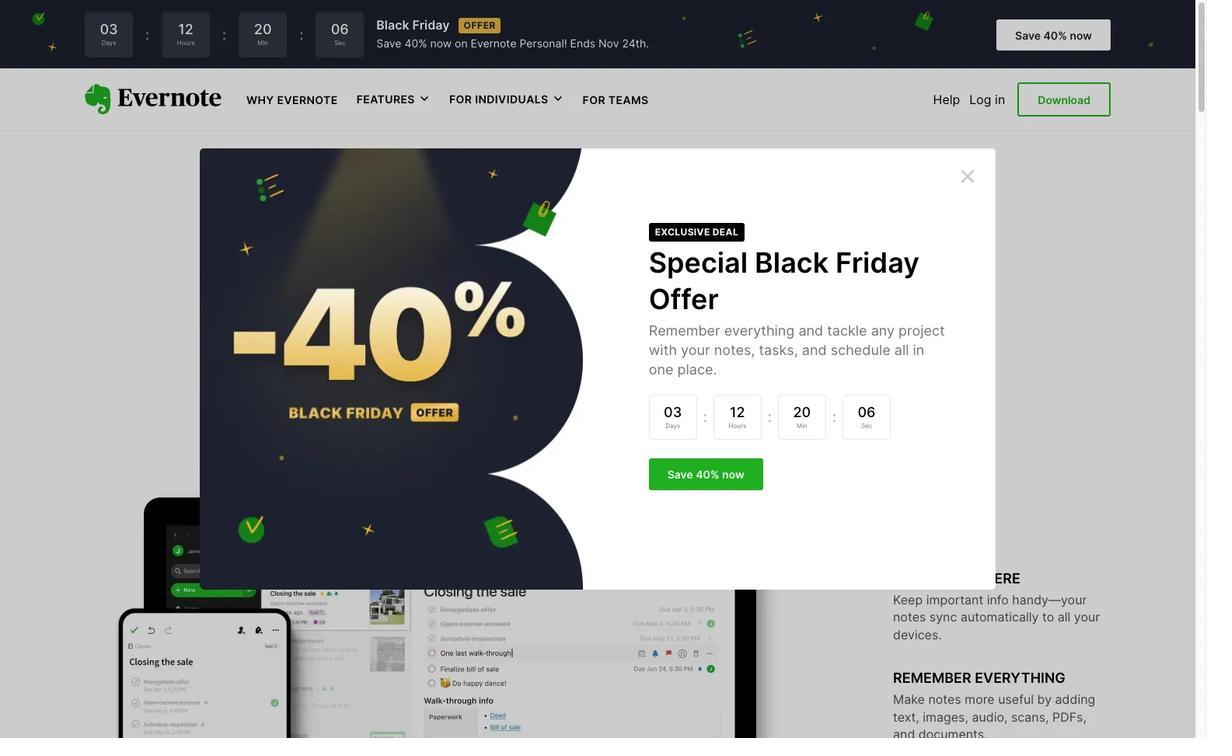 Task type: locate. For each thing, give the bounding box(es) containing it.
0 vertical spatial tasks,
[[826, 240, 878, 263]]

notes inside work anywhere keep important info handy—your notes sync automatically to all your devices.
[[893, 610, 926, 625]]

one
[[618, 267, 651, 289], [649, 362, 674, 378]]

0 horizontal spatial tackle
[[517, 240, 570, 263]]

notes down keep
[[893, 610, 926, 625]]

tackle inside remember everything and tackle any project with your notes, tasks, and schedule all in one place.
[[517, 240, 570, 263]]

hours
[[177, 39, 195, 47], [729, 422, 746, 430]]

log right account?
[[657, 374, 679, 390]]

1 horizontal spatial everything
[[725, 323, 795, 339]]

why evernote link
[[246, 92, 338, 107]]

1 vertical spatial log
[[657, 374, 679, 390]]

all inside exclusive deal special black friday offer remember everything and tackle any project with your notes, tasks, and schedule all in one place.
[[895, 342, 909, 358]]

help
[[933, 92, 960, 107]]

1 vertical spatial 03
[[664, 404, 682, 420]]

remember up make
[[893, 670, 972, 687]]

everything
[[380, 240, 474, 263], [725, 323, 795, 339], [975, 670, 1066, 687]]

0 horizontal spatial offer
[[464, 19, 496, 31]]

tasks, inside remember everything and tackle any project with your notes, tasks, and schedule all in one place.
[[826, 240, 878, 263]]

1 horizontal spatial hours
[[729, 422, 746, 430]]

0 vertical spatial notes,
[[766, 240, 821, 263]]

1 horizontal spatial remember
[[649, 323, 721, 339]]

03
[[100, 21, 118, 37], [664, 404, 682, 420]]

log in link right account?
[[657, 374, 693, 390]]

1 horizontal spatial for
[[583, 93, 606, 107]]

03 days
[[100, 21, 118, 47], [664, 404, 682, 430]]

sync
[[930, 610, 957, 625]]

remember down the tame
[[279, 240, 375, 263]]

0 vertical spatial remember
[[279, 240, 375, 263]]

2 horizontal spatial 40%
[[1044, 29, 1068, 42]]

:
[[145, 26, 149, 43], [222, 26, 226, 43], [299, 26, 303, 43], [703, 409, 707, 426], [768, 409, 772, 426], [833, 409, 837, 426]]

1 horizontal spatial schedule
[[831, 342, 891, 358]]

0 vertical spatial evernote
[[471, 37, 517, 50]]

0 vertical spatial tackle
[[517, 240, 570, 263]]

0 vertical spatial with
[[679, 240, 717, 263]]

black
[[377, 17, 409, 33], [755, 246, 829, 280]]

1 vertical spatial log in link
[[657, 374, 693, 390]]

1 vertical spatial project
[[899, 323, 945, 339]]

one down sign up for free link at the top
[[649, 362, 674, 378]]

remember
[[279, 240, 375, 263], [649, 323, 721, 339], [893, 670, 972, 687]]

1 vertical spatial 06
[[858, 404, 876, 420]]

with right free
[[649, 342, 677, 358]]

0 vertical spatial save 40% now link
[[997, 19, 1111, 51]]

1 horizontal spatial now
[[722, 468, 745, 482]]

40% for special black friday offer
[[696, 468, 720, 482]]

0 vertical spatial schedule
[[487, 267, 567, 289]]

tackle
[[517, 240, 570, 263], [828, 323, 867, 339]]

24th.
[[622, 37, 649, 50]]

in inside exclusive deal special black friday offer remember everything and tackle any project with your notes, tasks, and schedule all in one place.
[[913, 342, 925, 358]]

0 horizontal spatial save 40% now
[[668, 468, 745, 482]]

friday
[[412, 17, 450, 33], [836, 246, 920, 280]]

project
[[612, 240, 674, 263], [899, 323, 945, 339]]

2 horizontal spatial all
[[1058, 610, 1071, 625]]

individuals
[[475, 93, 549, 106]]

1 horizontal spatial project
[[899, 323, 945, 339]]

scans,
[[1012, 710, 1049, 725]]

pdfs,
[[1053, 710, 1087, 725]]

06 sec
[[331, 21, 349, 47], [858, 404, 876, 430]]

now for :
[[1070, 29, 1092, 42]]

offer up on on the top left of the page
[[464, 19, 496, 31]]

1 horizontal spatial min
[[797, 422, 808, 430]]

any inside remember everything and tackle any project with your notes, tasks, and schedule all in one place.
[[576, 240, 607, 263]]

0 vertical spatial sec
[[334, 39, 346, 47]]

0 horizontal spatial evernote
[[277, 93, 338, 107]]

0 vertical spatial place.
[[656, 267, 709, 289]]

0 horizontal spatial schedule
[[487, 267, 567, 289]]

place. inside remember everything and tackle any project with your notes, tasks, and schedule all in one place.
[[656, 267, 709, 289]]

1 horizontal spatial notes,
[[766, 240, 821, 263]]

schedule inside exclusive deal special black friday offer remember everything and tackle any project with your notes, tasks, and schedule all in one place.
[[831, 342, 891, 358]]

log
[[970, 92, 992, 107], [657, 374, 679, 390]]

1 horizontal spatial 20 min
[[794, 404, 811, 430]]

1 vertical spatial notes
[[929, 692, 962, 708]]

12
[[178, 21, 194, 37], [730, 404, 745, 420]]

0 horizontal spatial any
[[576, 240, 607, 263]]

account?
[[600, 374, 654, 390]]

0 vertical spatial friday
[[412, 17, 450, 33]]

everything inside remember everything make notes more useful by adding text, images, audio, scans, pdfs, and documents.
[[975, 670, 1066, 687]]

more
[[965, 692, 995, 708]]

your
[[369, 173, 462, 226], [786, 173, 878, 226], [722, 240, 761, 263], [681, 342, 710, 358], [1074, 610, 1100, 625]]

deal
[[713, 226, 739, 238]]

notes up images,
[[929, 692, 962, 708]]

1 vertical spatial place.
[[678, 362, 717, 378]]

adding
[[1056, 692, 1096, 708]]

place.
[[656, 267, 709, 289], [678, 362, 717, 378]]

organize
[[596, 173, 775, 226]]

tasks, inside exclusive deal special black friday offer remember everything and tackle any project with your notes, tasks, and schedule all in one place.
[[759, 342, 798, 358]]

one up free
[[618, 267, 651, 289]]

work,
[[472, 173, 586, 226]]

everything for make
[[975, 670, 1066, 687]]

place. inside exclusive deal special black friday offer remember everything and tackle any project with your notes, tasks, and schedule all in one place.
[[678, 362, 717, 378]]

2 horizontal spatial everything
[[975, 670, 1066, 687]]

0 horizontal spatial save 40% now link
[[649, 459, 763, 490]]

12 hours
[[177, 21, 195, 47], [729, 404, 746, 430]]

1 vertical spatial tackle
[[828, 323, 867, 339]]

with down exclusive
[[679, 240, 717, 263]]

1 vertical spatial schedule
[[831, 342, 891, 358]]

0 vertical spatial 20 min
[[254, 21, 272, 47]]

log right help
[[970, 92, 992, 107]]

remember inside remember everything and tackle any project with your notes, tasks, and schedule all in one place.
[[279, 240, 375, 263]]

anywhere
[[940, 570, 1021, 587]]

and
[[479, 240, 512, 263], [884, 240, 917, 263], [799, 323, 824, 339], [802, 342, 827, 358], [893, 727, 915, 739]]

offer down special
[[649, 282, 719, 316]]

0 horizontal spatial friday
[[412, 17, 450, 33]]

1 vertical spatial remember
[[649, 323, 721, 339]]

1 vertical spatial days
[[666, 422, 680, 430]]

and inside remember everything make notes more useful by adding text, images, audio, scans, pdfs, and documents.
[[893, 727, 915, 739]]

1 vertical spatial friday
[[836, 246, 920, 280]]

2 horizontal spatial now
[[1070, 29, 1092, 42]]

friday inside exclusive deal special black friday offer remember everything and tackle any project with your notes, tasks, and schedule all in one place.
[[836, 246, 920, 280]]

2 vertical spatial everything
[[975, 670, 1066, 687]]

everything inside remember everything and tackle any project with your notes, tasks, and schedule all in one place.
[[380, 240, 474, 263]]

0 horizontal spatial sec
[[334, 39, 346, 47]]

save
[[1015, 29, 1041, 42], [377, 37, 402, 50], [668, 468, 693, 482]]

notes, inside remember everything and tackle any project with your notes, tasks, and schedule all in one place.
[[766, 240, 821, 263]]

0 horizontal spatial log
[[657, 374, 679, 390]]

0 horizontal spatial everything
[[380, 240, 474, 263]]

20
[[254, 21, 272, 37], [794, 404, 811, 420]]

devices.
[[893, 627, 942, 643]]

1 horizontal spatial 12 hours
[[729, 404, 746, 430]]

1 horizontal spatial 03 days
[[664, 404, 682, 430]]

remember right free
[[649, 323, 721, 339]]

0 horizontal spatial notes,
[[714, 342, 755, 358]]

0 horizontal spatial black
[[377, 17, 409, 33]]

1 vertical spatial offer
[[649, 282, 719, 316]]

audio,
[[972, 710, 1008, 725]]

for inside button
[[449, 93, 472, 106]]

notes
[[893, 610, 926, 625], [929, 692, 962, 708]]

1 vertical spatial save 40% now link
[[649, 459, 763, 490]]

40%
[[1044, 29, 1068, 42], [405, 37, 427, 50], [696, 468, 720, 482]]

0 vertical spatial any
[[576, 240, 607, 263]]

place. right account?
[[678, 362, 717, 378]]

1 vertical spatial all
[[895, 342, 909, 358]]

0 vertical spatial 20
[[254, 21, 272, 37]]

06
[[331, 21, 349, 37], [858, 404, 876, 420]]

1 vertical spatial 12 hours
[[729, 404, 746, 430]]

features
[[357, 93, 415, 106]]

important
[[927, 592, 984, 608]]

1 horizontal spatial 03
[[664, 404, 682, 420]]

0 horizontal spatial 20 min
[[254, 21, 272, 47]]

schedule
[[487, 267, 567, 289], [831, 342, 891, 358]]

1 vertical spatial black
[[755, 246, 829, 280]]

1 vertical spatial notes,
[[714, 342, 755, 358]]

0 vertical spatial one
[[618, 267, 651, 289]]

1 horizontal spatial log in link
[[970, 92, 1006, 107]]

handy—your
[[1013, 592, 1087, 608]]

1 horizontal spatial 20
[[794, 404, 811, 420]]

text,
[[893, 710, 920, 725]]

0 horizontal spatial all
[[572, 267, 592, 289]]

evernote right why
[[277, 93, 338, 107]]

40% for :
[[1044, 29, 1068, 42]]

notes,
[[766, 240, 821, 263], [714, 342, 755, 358]]

with
[[679, 240, 717, 263], [649, 342, 677, 358]]

log in link
[[970, 92, 1006, 107], [657, 374, 693, 390]]

already
[[503, 374, 547, 390]]

one inside exclusive deal special black friday offer remember everything and tackle any project with your notes, tasks, and schedule all in one place.
[[649, 362, 674, 378]]

tame
[[245, 173, 358, 226]]

remember everything and tackle any project with your notes, tasks, and schedule all in one place.
[[279, 240, 917, 289]]

for
[[449, 93, 472, 106], [583, 93, 606, 107]]

1 horizontal spatial save
[[668, 468, 693, 482]]

1 horizontal spatial black
[[755, 246, 829, 280]]

0 horizontal spatial 03 days
[[100, 21, 118, 47]]

remember for remember everything and tackle any project with your notes, tasks, and schedule all in one place.
[[279, 240, 375, 263]]

images,
[[923, 710, 969, 725]]

special
[[649, 246, 748, 280]]

remember inside remember everything make notes more useful by adding text, images, audio, scans, pdfs, and documents.
[[893, 670, 972, 687]]

1 horizontal spatial evernote
[[471, 37, 517, 50]]

0 horizontal spatial notes
[[893, 610, 926, 625]]

sign up for free
[[552, 333, 644, 349]]

0 vertical spatial 03
[[100, 21, 118, 37]]

2 vertical spatial all
[[1058, 610, 1071, 625]]

any
[[576, 240, 607, 263], [871, 323, 895, 339]]

documents.
[[919, 727, 988, 739]]

any inside exclusive deal special black friday offer remember everything and tackle any project with your notes, tasks, and schedule all in one place.
[[871, 323, 895, 339]]

days
[[102, 39, 116, 47], [666, 422, 680, 430]]

evernote right on on the top left of the page
[[471, 37, 517, 50]]

0 vertical spatial log in link
[[970, 92, 1006, 107]]

min
[[258, 39, 268, 47], [797, 422, 808, 430]]

2 horizontal spatial save
[[1015, 29, 1041, 42]]

for left teams
[[583, 93, 606, 107]]

all inside remember everything and tackle any project with your notes, tasks, and schedule all in one place.
[[572, 267, 592, 289]]

1 horizontal spatial log
[[970, 92, 992, 107]]

schedule inside remember everything and tackle any project with your notes, tasks, and schedule all in one place.
[[487, 267, 567, 289]]

1 vertical spatial tasks,
[[759, 342, 798, 358]]

for teams link
[[583, 92, 649, 107]]

in
[[995, 92, 1006, 107], [597, 267, 612, 289], [913, 342, 925, 358], [683, 374, 693, 390]]

notes, inside exclusive deal special black friday offer remember everything and tackle any project with your notes, tasks, and schedule all in one place.
[[714, 342, 755, 358]]

2 horizontal spatial remember
[[893, 670, 972, 687]]

place. down exclusive
[[656, 267, 709, 289]]

offer
[[464, 19, 496, 31], [649, 282, 719, 316]]

for for for teams
[[583, 93, 606, 107]]

sec
[[334, 39, 346, 47], [861, 422, 872, 430]]

1 horizontal spatial save 40% now
[[1015, 29, 1092, 42]]

2 vertical spatial remember
[[893, 670, 972, 687]]

ends
[[570, 37, 596, 50]]

all
[[572, 267, 592, 289], [895, 342, 909, 358], [1058, 610, 1071, 625]]

tasks,
[[826, 240, 878, 263], [759, 342, 798, 358]]

features button
[[357, 92, 431, 107]]

for left 'individuals'
[[449, 93, 472, 106]]

evernote
[[471, 37, 517, 50], [277, 93, 338, 107]]

save 40% now
[[1015, 29, 1092, 42], [668, 468, 745, 482]]

save 40% now link
[[997, 19, 1111, 51], [649, 459, 763, 490]]

one inside remember everything and tackle any project with your notes, tasks, and schedule all in one place.
[[618, 267, 651, 289]]

0 vertical spatial notes
[[893, 610, 926, 625]]

log in link right help "link"
[[970, 92, 1006, 107]]

0 horizontal spatial days
[[102, 39, 116, 47]]

1 vertical spatial 06 sec
[[858, 404, 876, 430]]

0 horizontal spatial tasks,
[[759, 342, 798, 358]]



Task type: vqa. For each thing, say whether or not it's contained in the screenshot.
a to the bottom
no



Task type: describe. For each thing, give the bounding box(es) containing it.
personal!
[[520, 37, 567, 50]]

with inside remember everything and tackle any project with your notes, tasks, and schedule all in one place.
[[679, 240, 717, 263]]

keep
[[893, 592, 923, 608]]

exclusive
[[655, 226, 710, 238]]

help link
[[933, 92, 960, 107]]

now for special black friday offer
[[722, 468, 745, 482]]

save for special black friday offer
[[668, 468, 693, 482]]

download
[[1038, 93, 1091, 106]]

evernote ui on desktop and mobile image
[[85, 490, 831, 739]]

save 40% now for special black friday offer
[[668, 468, 745, 482]]

remember everything make notes more useful by adding text, images, audio, scans, pdfs, and documents.
[[893, 670, 1096, 739]]

1 vertical spatial min
[[797, 422, 808, 430]]

info
[[987, 592, 1009, 608]]

0 vertical spatial 12
[[178, 21, 194, 37]]

0 vertical spatial log
[[970, 92, 992, 107]]

black inside exclusive deal special black friday offer remember everything and tackle any project with your notes, tasks, and schedule all in one place.
[[755, 246, 829, 280]]

why
[[246, 93, 274, 107]]

0 horizontal spatial 03
[[100, 21, 118, 37]]

up
[[582, 333, 597, 349]]

your inside work anywhere keep important info handy—your notes sync automatically to all your devices.
[[1074, 610, 1100, 625]]

1 vertical spatial 03 days
[[664, 404, 682, 430]]

0 vertical spatial hours
[[177, 39, 195, 47]]

your inside remember everything and tackle any project with your notes, tasks, and schedule all in one place.
[[722, 240, 761, 263]]

already have an account? log in
[[503, 374, 693, 390]]

in inside remember everything and tackle any project with your notes, tasks, and schedule all in one place.
[[597, 267, 612, 289]]

0 horizontal spatial now
[[430, 37, 452, 50]]

on
[[455, 37, 468, 50]]

why evernote
[[246, 93, 338, 107]]

notes inside remember everything make notes more useful by adding text, images, audio, scans, pdfs, and documents.
[[929, 692, 962, 708]]

automatically
[[961, 610, 1039, 625]]

1 vertical spatial 20
[[794, 404, 811, 420]]

work anywhere keep important info handy—your notes sync automatically to all your devices.
[[893, 570, 1100, 643]]

0 vertical spatial 12 hours
[[177, 21, 195, 47]]

0 vertical spatial 03 days
[[100, 21, 118, 47]]

everything inside exclusive deal special black friday offer remember everything and tackle any project with your notes, tasks, and schedule all in one place.
[[725, 323, 795, 339]]

all inside work anywhere keep important info handy—your notes sync automatically to all your devices.
[[1058, 610, 1071, 625]]

free
[[620, 333, 644, 349]]

0 vertical spatial black
[[377, 17, 409, 33]]

save 40% now link for special black friday offer
[[649, 459, 763, 490]]

sign up for free link
[[490, 322, 706, 361]]

have
[[551, 374, 579, 390]]

teams
[[609, 93, 649, 107]]

1 vertical spatial sec
[[861, 422, 872, 430]]

evernote inside why evernote link
[[277, 93, 338, 107]]

black friday
[[377, 17, 450, 33]]

project inside remember everything and tackle any project with your notes, tasks, and schedule all in one place.
[[612, 240, 674, 263]]

0 vertical spatial days
[[102, 39, 116, 47]]

1 horizontal spatial days
[[666, 422, 680, 430]]

useful
[[998, 692, 1034, 708]]

for teams
[[583, 93, 649, 107]]

tame your work, organize your life
[[245, 173, 951, 226]]

life
[[889, 173, 951, 226]]

0 horizontal spatial 40%
[[405, 37, 427, 50]]

project inside exclusive deal special black friday offer remember everything and tackle any project with your notes, tasks, and schedule all in one place.
[[899, 323, 945, 339]]

make
[[893, 692, 925, 708]]

with inside exclusive deal special black friday offer remember everything and tackle any project with your notes, tasks, and schedule all in one place.
[[649, 342, 677, 358]]

0 horizontal spatial min
[[258, 39, 268, 47]]

sign
[[552, 333, 578, 349]]

by
[[1038, 692, 1052, 708]]

offer inside exclusive deal special black friday offer remember everything and tackle any project with your notes, tasks, and schedule all in one place.
[[649, 282, 719, 316]]

download link
[[1018, 82, 1111, 117]]

for for for individuals
[[449, 93, 472, 106]]

nov
[[599, 37, 619, 50]]

for individuals
[[449, 93, 549, 106]]

save for :
[[1015, 29, 1041, 42]]

exclusive deal special black friday offer remember everything and tackle any project with your notes, tasks, and schedule all in one place.
[[649, 226, 945, 378]]

1 vertical spatial 20 min
[[794, 404, 811, 430]]

0 vertical spatial offer
[[464, 19, 496, 31]]

0 vertical spatial 06
[[331, 21, 349, 37]]

1 horizontal spatial 06
[[858, 404, 876, 420]]

work
[[893, 570, 936, 587]]

for individuals button
[[449, 92, 564, 107]]

for
[[600, 333, 617, 349]]

everything for and
[[380, 240, 474, 263]]

tackle inside exclusive deal special black friday offer remember everything and tackle any project with your notes, tasks, and schedule all in one place.
[[828, 323, 867, 339]]

an
[[582, 374, 597, 390]]

save 40% now on evernote personal! ends nov 24th.
[[377, 37, 649, 50]]

black friday offer image image
[[200, 149, 587, 590]]

your inside exclusive deal special black friday offer remember everything and tackle any project with your notes, tasks, and schedule all in one place.
[[681, 342, 710, 358]]

1 horizontal spatial 12
[[730, 404, 745, 420]]

remember inside exclusive deal special black friday offer remember everything and tackle any project with your notes, tasks, and schedule all in one place.
[[649, 323, 721, 339]]

0 horizontal spatial 20
[[254, 21, 272, 37]]

save 40% now link for :
[[997, 19, 1111, 51]]

log in
[[970, 92, 1006, 107]]

save 40% now for :
[[1015, 29, 1092, 42]]

to
[[1043, 610, 1055, 625]]

0 horizontal spatial save
[[377, 37, 402, 50]]

evernote logo image
[[85, 84, 222, 115]]

remember for remember everything make notes more useful by adding text, images, audio, scans, pdfs, and documents.
[[893, 670, 972, 687]]

0 vertical spatial 06 sec
[[331, 21, 349, 47]]



